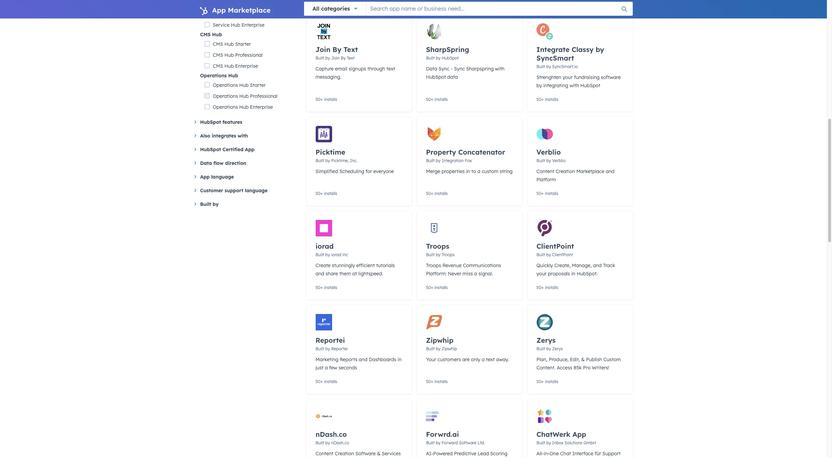 Task type: vqa. For each thing, say whether or not it's contained in the screenshot.


Task type: locate. For each thing, give the bounding box(es) containing it.
your
[[426, 357, 436, 363]]

by up platform:
[[436, 253, 441, 258]]

1 horizontal spatial content
[[537, 169, 555, 175]]

& for zerys
[[582, 357, 585, 363]]

1 vertical spatial caret image
[[194, 148, 196, 151]]

troops inside the troops revenue communications platform: never miss a signal.
[[426, 263, 441, 269]]

50 + installs for troops
[[426, 285, 448, 291]]

a right just
[[325, 365, 328, 371]]

with inside dropdown button
[[238, 133, 248, 139]]

are
[[463, 357, 470, 363]]

language down app language dropdown button
[[245, 188, 268, 194]]

creation down ndash.co built by ndash.co
[[335, 451, 354, 457]]

hub up operations hub enterprise
[[239, 93, 249, 99]]

data inside dropdown button
[[200, 160, 212, 167]]

verblio up platform
[[537, 148, 561, 157]]

syncsmart.io
[[552, 64, 578, 69]]

creation up platform
[[556, 169, 575, 175]]

cms for cms hub starter
[[213, 41, 223, 47]]

zerys up produce,
[[552, 347, 563, 352]]

interface
[[573, 451, 594, 457]]

create
[[316, 263, 331, 269]]

caret image inside "data flow direction" dropdown button
[[194, 162, 196, 165]]

caret image inside built by dropdown button
[[194, 203, 196, 206]]

hub for service hub starter
[[231, 0, 240, 6]]

caret image for app language
[[194, 175, 196, 179]]

hubspot down sharpspring
[[442, 56, 459, 61]]

caret image for data flow direction
[[194, 162, 196, 165]]

a inside the troops revenue communications platform: never miss a signal.
[[474, 271, 477, 277]]

software left services
[[356, 451, 376, 457]]

0 horizontal spatial language
[[211, 174, 234, 180]]

and inside the quickly create, manage, and track your proposals in hubspot.
[[593, 263, 602, 269]]

in right dashboards
[[398, 357, 402, 363]]

installs down platform:
[[435, 285, 448, 291]]

installs for by
[[435, 191, 448, 196]]

0 horizontal spatial in
[[398, 357, 402, 363]]

built inside the reportei built by reportei
[[316, 347, 324, 352]]

your down quickly
[[537, 271, 547, 277]]

to
[[472, 169, 476, 175]]

0 vertical spatial zerys
[[537, 336, 556, 345]]

content for ndash.co
[[316, 451, 334, 457]]

caret image left flow
[[194, 162, 196, 165]]

2 caret image from the top
[[194, 162, 196, 165]]

marketplace inside the content creation marketplace and platform
[[577, 169, 605, 175]]

1 vertical spatial ndash.co
[[331, 441, 349, 446]]

reportei up marketing
[[316, 336, 345, 345]]

50 + installs for clientpoint
[[537, 285, 559, 291]]

0 vertical spatial marketplace
[[228, 6, 271, 14]]

by up your at the bottom right
[[436, 347, 441, 352]]

by up content creation software & services
[[326, 441, 330, 446]]

hub up service hub professional
[[231, 0, 240, 6]]

1 vertical spatial in
[[572, 271, 576, 277]]

1 horizontal spatial your
[[563, 74, 573, 81]]

0 vertical spatial service
[[213, 0, 230, 6]]

professional up operations hub enterprise
[[250, 93, 278, 99]]

sharpspring
[[426, 45, 469, 54]]

2 vertical spatial professional
[[250, 93, 278, 99]]

installs down data
[[435, 97, 448, 102]]

by inside sharpspring built by hubspot
[[436, 56, 441, 61]]

0 vertical spatial content
[[537, 169, 555, 175]]

0 vertical spatial enterprise
[[242, 22, 265, 28]]

50 + installs for zerys
[[537, 380, 559, 385]]

1 vertical spatial service
[[213, 11, 230, 17]]

data inside data sync - sync sharpspring with hubspot data
[[426, 66, 438, 72]]

by inside zipwhip built by zipwhip
[[436, 347, 441, 352]]

data
[[426, 66, 438, 72], [200, 160, 212, 167]]

installs for verblio
[[545, 191, 559, 196]]

1 caret image from the top
[[194, 121, 196, 124]]

sync left -
[[439, 66, 450, 72]]

your
[[563, 74, 573, 81], [537, 271, 547, 277]]

50 + installs for verblio
[[537, 191, 559, 196]]

property concatenator built by integration fox
[[426, 148, 505, 163]]

+ for zerys
[[542, 380, 544, 385]]

1 horizontal spatial creation
[[556, 169, 575, 175]]

app up solutions
[[573, 431, 587, 439]]

operations for operations hub
[[200, 73, 227, 79]]

50 for hubspot
[[426, 97, 431, 102]]

pro
[[583, 365, 591, 371]]

integrates
[[212, 133, 236, 139]]

join
[[316, 45, 331, 54], [331, 56, 340, 61]]

service up service hub professional
[[213, 0, 230, 6]]

2 vertical spatial troops
[[426, 263, 441, 269]]

text left "away." on the bottom of page
[[486, 357, 495, 363]]

caret image left hubspot features
[[194, 121, 196, 124]]

built inside zipwhip built by zipwhip
[[426, 347, 435, 352]]

by up quickly
[[547, 253, 551, 258]]

zipwhip built by zipwhip
[[426, 336, 457, 352]]

cms for cms hub
[[200, 32, 211, 38]]

hub for cms hub
[[212, 32, 222, 38]]

caret image inside app language dropdown button
[[194, 175, 196, 179]]

language down the data flow direction
[[211, 174, 234, 180]]

50 + installs down platform:
[[426, 285, 448, 291]]

installs down integrating
[[545, 97, 559, 102]]

clientpoint inside clientpoint built by clientpoint
[[552, 253, 573, 258]]

all categories
[[313, 5, 350, 12]]

caret image inside customer support language dropdown button
[[194, 189, 196, 192]]

1 horizontal spatial with
[[495, 66, 505, 72]]

professional for service hub professional
[[242, 11, 269, 17]]

50 + installs down integrating
[[537, 97, 559, 102]]

by inside strenghten your fundraising software by integrating with hubspot
[[537, 83, 542, 89]]

hub for service hub enterprise
[[231, 22, 240, 28]]

2 vertical spatial starter
[[250, 82, 266, 88]]

hubspot up also
[[200, 119, 221, 125]]

installs down merge
[[435, 191, 448, 196]]

sync right -
[[454, 66, 465, 72]]

string
[[500, 169, 513, 175]]

0 vertical spatial zipwhip
[[426, 336, 454, 345]]

built inside the "join by text built by join by text"
[[316, 56, 324, 61]]

hub down "service hub starter"
[[231, 11, 240, 17]]

signal.
[[479, 271, 493, 277]]

0 vertical spatial troops
[[426, 242, 450, 251]]

starter up service hub professional
[[242, 0, 257, 6]]

& left services
[[377, 451, 381, 457]]

forwrd.ai built by forward software ltd.
[[426, 431, 485, 446]]

0 vertical spatial language
[[211, 174, 234, 180]]

by down sharpspring
[[436, 56, 441, 61]]

by up marketing
[[326, 347, 330, 352]]

all categories button
[[304, 2, 366, 16]]

50 + installs down proposals
[[537, 285, 559, 291]]

language inside dropdown button
[[211, 174, 234, 180]]

1 horizontal spatial software
[[459, 441, 477, 446]]

caret image inside hubspot features dropdown button
[[194, 121, 196, 124]]

2 vertical spatial in
[[398, 357, 402, 363]]

3 caret image from the top
[[194, 175, 196, 179]]

app marketplace
[[212, 6, 271, 14]]

1 horizontal spatial join
[[331, 56, 340, 61]]

0 vertical spatial &
[[582, 357, 585, 363]]

built inside verblio built by verblio
[[537, 158, 545, 163]]

ndash.co built by ndash.co
[[316, 431, 349, 446]]

by inside dropdown button
[[213, 201, 219, 208]]

0 horizontal spatial creation
[[335, 451, 354, 457]]

0 horizontal spatial &
[[377, 451, 381, 457]]

hub down service hub professional
[[231, 22, 240, 28]]

1 vertical spatial data
[[200, 160, 212, 167]]

1 vertical spatial &
[[377, 451, 381, 457]]

installs down messaging. on the top left of the page
[[324, 97, 337, 102]]

1 vertical spatial creation
[[335, 451, 354, 457]]

creation inside the content creation marketplace and platform
[[556, 169, 575, 175]]

1 horizontal spatial data
[[426, 66, 438, 72]]

troops revenue communications platform: never miss a signal.
[[426, 263, 501, 277]]

plan,
[[537, 357, 548, 363]]

starter for operations hub starter
[[250, 82, 266, 88]]

by inside ndash.co built by ndash.co
[[326, 441, 330, 446]]

platform
[[537, 177, 556, 183]]

&
[[582, 357, 585, 363], [377, 451, 381, 457]]

operations down operations hub
[[213, 82, 238, 88]]

1 vertical spatial professional
[[235, 52, 263, 58]]

0 vertical spatial with
[[495, 66, 505, 72]]

50 + installs for picktime,
[[316, 191, 337, 196]]

tutorials
[[376, 263, 395, 269]]

50 + installs
[[316, 97, 337, 102], [426, 97, 448, 102], [537, 97, 559, 102], [316, 191, 337, 196], [426, 191, 448, 196], [537, 191, 559, 196], [316, 285, 337, 291], [426, 285, 448, 291], [537, 285, 559, 291], [316, 380, 337, 385], [426, 380, 448, 385], [537, 380, 559, 385]]

50 + installs for reportei
[[316, 380, 337, 385]]

zipwhip
[[426, 336, 454, 345], [442, 347, 457, 352]]

caret image
[[194, 121, 196, 124], [194, 162, 196, 165], [194, 189, 196, 192], [194, 203, 196, 206]]

troops for built
[[426, 242, 450, 251]]

sharpspring built by hubspot
[[426, 45, 469, 61]]

1 horizontal spatial sync
[[454, 66, 465, 72]]

by down strenghten
[[537, 83, 542, 89]]

1 horizontal spatial language
[[245, 188, 268, 194]]

email
[[335, 66, 348, 72]]

3 service from the top
[[213, 22, 230, 28]]

0 horizontal spatial with
[[238, 133, 248, 139]]

2 vertical spatial enterprise
[[250, 104, 273, 110]]

verblio up the content creation marketplace and platform
[[552, 158, 566, 163]]

by inside the reportei built by reportei
[[326, 347, 330, 352]]

zipwhip up customers
[[442, 347, 457, 352]]

caret image inside also integrates with dropdown button
[[194, 134, 196, 137]]

built inside forwrd.ai built by forward software ltd.
[[426, 441, 435, 446]]

operations down operations hub starter
[[213, 93, 238, 99]]

1 service from the top
[[213, 0, 230, 6]]

2 vertical spatial caret image
[[194, 175, 196, 179]]

enterprise down "operations hub professional"
[[250, 104, 273, 110]]

join by text built by join by text
[[316, 45, 358, 61]]

hub up operations hub
[[225, 63, 234, 69]]

integrate
[[537, 45, 570, 54]]

by
[[333, 45, 342, 54], [341, 56, 346, 61]]

creation for verblio
[[556, 169, 575, 175]]

50 + installs down platform
[[537, 191, 559, 196]]

produce,
[[549, 357, 569, 363]]

join up capture
[[316, 45, 331, 54]]

by up plan,
[[547, 347, 551, 352]]

by left inbox
[[547, 441, 551, 446]]

50 + installs down few
[[316, 380, 337, 385]]

1 vertical spatial enterprise
[[235, 63, 258, 69]]

simplified scheduling for everyone
[[316, 169, 394, 175]]

installs for iorad
[[324, 285, 337, 291]]

text right the through
[[387, 66, 395, 72]]

hub up "operations hub professional"
[[239, 82, 249, 88]]

iorad up create
[[316, 242, 334, 251]]

operations down cms hub enterprise
[[200, 73, 227, 79]]

50 + installs for by
[[426, 191, 448, 196]]

ndash.co
[[316, 431, 347, 439], [331, 441, 349, 446]]

one
[[550, 451, 559, 457]]

capture
[[316, 66, 334, 72]]

in down "manage,"
[[572, 271, 576, 277]]

50 + installs down simplified
[[316, 191, 337, 196]]

1 vertical spatial clientpoint
[[552, 253, 573, 258]]

hub for cms hub professional
[[225, 52, 234, 58]]

hubspot down fundraising
[[581, 83, 601, 89]]

powered
[[434, 451, 453, 457]]

0 vertical spatial data
[[426, 66, 438, 72]]

1 horizontal spatial text
[[486, 357, 495, 363]]

installs down customers
[[435, 380, 448, 385]]

2 caret image from the top
[[194, 148, 196, 151]]

1 vertical spatial your
[[537, 271, 547, 277]]

für
[[595, 451, 601, 457]]

and inside the content creation marketplace and platform
[[606, 169, 615, 175]]

reportei up 'reports'
[[331, 347, 348, 352]]

chatwerk app built by inbox solutions gmbh
[[537, 431, 596, 446]]

0 vertical spatial professional
[[242, 11, 269, 17]]

customers
[[438, 357, 461, 363]]

enterprise down service hub professional
[[242, 22, 265, 28]]

installs for reportei
[[324, 380, 337, 385]]

& inside plan, produce, edit, & publish custom content. access 85k pro writers!
[[582, 357, 585, 363]]

0 horizontal spatial data
[[200, 160, 212, 167]]

by down "picktime"
[[326, 158, 330, 163]]

software up predictive
[[459, 441, 477, 446]]

professional
[[242, 11, 269, 17], [235, 52, 263, 58], [250, 93, 278, 99]]

installs down share
[[324, 285, 337, 291]]

2 vertical spatial with
[[238, 133, 248, 139]]

your down the syncsmart.io
[[563, 74, 573, 81]]

messaging.
[[316, 74, 341, 80]]

2 horizontal spatial in
[[572, 271, 576, 277]]

everyone
[[374, 169, 394, 175]]

caret image inside hubspot certified app dropdown button
[[194, 148, 196, 151]]

hubspot inside data sync - sync sharpspring with hubspot data
[[426, 74, 446, 80]]

all
[[313, 5, 320, 12]]

& for ndash.co
[[377, 451, 381, 457]]

creation for ndash.co
[[335, 451, 354, 457]]

professional up cms hub enterprise
[[235, 52, 263, 58]]

0 vertical spatial join
[[316, 45, 331, 54]]

with down fundraising
[[570, 83, 579, 89]]

0 vertical spatial software
[[459, 441, 477, 446]]

0 horizontal spatial your
[[537, 271, 547, 277]]

hub up cms hub starter
[[212, 32, 222, 38]]

50 + installs for built
[[316, 97, 337, 102]]

1 vertical spatial with
[[570, 83, 579, 89]]

4 caret image from the top
[[194, 203, 196, 206]]

installs down few
[[324, 380, 337, 385]]

50 + installs down merge
[[426, 191, 448, 196]]

1 horizontal spatial in
[[466, 169, 470, 175]]

0 horizontal spatial software
[[356, 451, 376, 457]]

1 vertical spatial starter
[[235, 41, 251, 47]]

installs for hubspot
[[435, 97, 448, 102]]

50 + installs down your at the bottom right
[[426, 380, 448, 385]]

content up platform
[[537, 169, 555, 175]]

0 vertical spatial starter
[[242, 0, 257, 6]]

1 vertical spatial software
[[356, 451, 376, 457]]

ltd.
[[478, 441, 485, 446]]

concatenator
[[459, 148, 505, 157]]

cms hub starter
[[213, 41, 251, 47]]

0 horizontal spatial content
[[316, 451, 334, 457]]

troops for revenue
[[426, 263, 441, 269]]

hub down cms hub starter
[[225, 52, 234, 58]]

data flow direction
[[200, 160, 246, 167]]

service for service hub starter
[[213, 0, 230, 6]]

by down property
[[436, 158, 441, 163]]

service hub enterprise
[[213, 22, 265, 28]]

publish
[[586, 357, 602, 363]]

0 vertical spatial caret image
[[194, 134, 196, 137]]

1 vertical spatial iorad
[[331, 253, 342, 258]]

creation
[[556, 169, 575, 175], [335, 451, 354, 457]]

built by button
[[194, 200, 296, 209]]

content inside the content creation marketplace and platform
[[537, 169, 555, 175]]

create stunningly efficient tutorials and share them at lightspeed.
[[316, 263, 395, 277]]

with right sharpspring
[[495, 66, 505, 72]]

data left -
[[426, 66, 438, 72]]

marketing
[[316, 357, 339, 363]]

+ for picktime,
[[321, 191, 323, 196]]

0 horizontal spatial sync
[[439, 66, 450, 72]]

zerys up plan,
[[537, 336, 556, 345]]

quickly create, manage, and track your proposals in hubspot.
[[537, 263, 615, 277]]

app inside dropdown button
[[245, 147, 255, 153]]

-
[[451, 66, 453, 72]]

hub for cms hub starter
[[225, 41, 234, 47]]

caret image left customer
[[194, 189, 196, 192]]

starter up the cms hub professional on the top of the page
[[235, 41, 251, 47]]

professional up service hub enterprise
[[242, 11, 269, 17]]

and inside the marketing reports and dashboards in just a few seconds
[[359, 357, 368, 363]]

service down "service hub starter"
[[213, 11, 230, 17]]

also integrates with button
[[194, 132, 296, 140]]

hubspot left data
[[426, 74, 446, 80]]

by up capture
[[326, 56, 330, 61]]

0 vertical spatial your
[[563, 74, 573, 81]]

3 caret image from the top
[[194, 189, 196, 192]]

1 caret image from the top
[[194, 134, 196, 137]]

+ for built
[[321, 97, 323, 102]]

built inside built by dropdown button
[[200, 201, 211, 208]]

1 vertical spatial content
[[316, 451, 334, 457]]

caret image for hubspot certified app
[[194, 148, 196, 151]]

track
[[603, 263, 615, 269]]

1 horizontal spatial marketplace
[[577, 169, 605, 175]]

strenghten
[[537, 74, 562, 81]]

caret image for customer support language
[[194, 189, 196, 192]]

installs for zerys
[[545, 380, 559, 385]]

by inside the troops built by troops
[[436, 253, 441, 258]]

by up platform
[[547, 158, 551, 163]]

with
[[495, 66, 505, 72], [570, 83, 579, 89], [238, 133, 248, 139]]

sync
[[439, 66, 450, 72], [454, 66, 465, 72]]

integration
[[442, 158, 464, 163]]

picktime built by picktime, inc.
[[316, 148, 358, 163]]

1 sync from the left
[[439, 66, 450, 72]]

starter
[[242, 0, 257, 6], [235, 41, 251, 47], [250, 82, 266, 88]]

by right classy
[[596, 45, 605, 54]]

50 + installs down content. at right
[[537, 380, 559, 385]]

content
[[537, 169, 555, 175], [316, 451, 334, 457]]

0 horizontal spatial text
[[387, 66, 395, 72]]

50 for troops
[[426, 285, 431, 291]]

data left flow
[[200, 160, 212, 167]]

2 vertical spatial service
[[213, 22, 230, 28]]

hub for operations hub professional
[[239, 93, 249, 99]]

1 horizontal spatial &
[[582, 357, 585, 363]]

inc
[[343, 253, 348, 258]]

operations hub starter
[[213, 82, 266, 88]]

enterprise down the cms hub professional on the top of the page
[[235, 63, 258, 69]]

installs down proposals
[[545, 285, 559, 291]]

through
[[368, 66, 385, 72]]

2 horizontal spatial with
[[570, 83, 579, 89]]

0 vertical spatial text
[[387, 66, 395, 72]]

content for verblio
[[537, 169, 555, 175]]

professional for operations hub professional
[[250, 93, 278, 99]]

capture email signups through text messaging.
[[316, 66, 395, 80]]

caret image
[[194, 134, 196, 137], [194, 148, 196, 151], [194, 175, 196, 179]]

zipwhip up your at the bottom right
[[426, 336, 454, 345]]

communications
[[463, 263, 501, 269]]

1 vertical spatial language
[[245, 188, 268, 194]]

software
[[459, 441, 477, 446], [356, 451, 376, 457]]

1 vertical spatial marketplace
[[577, 169, 605, 175]]

fox
[[465, 158, 472, 163]]

0 horizontal spatial marketplace
[[228, 6, 271, 14]]

app down also integrates with dropdown button
[[245, 147, 255, 153]]

content creation marketplace and platform
[[537, 169, 615, 183]]

2 service from the top
[[213, 11, 230, 17]]

marketing reports and dashboards in just a few seconds
[[316, 357, 402, 371]]

by inside property concatenator built by integration fox
[[436, 158, 441, 163]]

hub for service hub professional
[[231, 11, 240, 17]]

0 vertical spatial creation
[[556, 169, 575, 175]]

service for service hub professional
[[213, 11, 230, 17]]

50 for picktime,
[[316, 191, 321, 196]]

1 vertical spatial verblio
[[552, 158, 566, 163]]

installs down simplified
[[324, 191, 337, 196]]

caret image left the "built by"
[[194, 203, 196, 206]]

50 + installs for syncsmart
[[537, 97, 559, 102]]

never
[[448, 271, 462, 277]]

create,
[[555, 263, 571, 269]]

0 vertical spatial reportei
[[316, 336, 345, 345]]

just
[[316, 365, 324, 371]]

by down customer
[[213, 201, 219, 208]]

professional for cms hub professional
[[235, 52, 263, 58]]

50 + installs down messaging. on the top left of the page
[[316, 97, 337, 102]]



Task type: describe. For each thing, give the bounding box(es) containing it.
hub for operations hub
[[228, 73, 238, 79]]

reports
[[340, 357, 358, 363]]

predictive
[[454, 451, 477, 457]]

by inside zerys built by zerys
[[547, 347, 551, 352]]

+ for clientpoint
[[542, 285, 544, 291]]

hubspot certified app button
[[194, 146, 296, 154]]

customer support language button
[[194, 187, 296, 195]]

compatible hubspot plans group
[[200, 0, 296, 113]]

+ for syncsmart
[[542, 97, 544, 102]]

1 vertical spatial join
[[331, 56, 340, 61]]

50 for reportei
[[316, 380, 321, 385]]

app inside the chatwerk app built by inbox solutions gmbh
[[573, 431, 587, 439]]

50 for built
[[316, 97, 321, 102]]

also integrates with
[[200, 133, 248, 139]]

service for service hub enterprise
[[213, 22, 230, 28]]

operations for operations hub starter
[[213, 82, 238, 88]]

enterprise for cms hub enterprise
[[235, 63, 258, 69]]

customer
[[200, 188, 223, 194]]

proposals
[[548, 271, 570, 277]]

hubspot.
[[577, 271, 598, 277]]

language inside dropdown button
[[245, 188, 268, 194]]

app up service hub enterprise
[[212, 6, 226, 14]]

flow
[[214, 160, 224, 167]]

lightspeed.
[[359, 271, 383, 277]]

a right 'only'
[[482, 357, 485, 363]]

custom
[[482, 169, 499, 175]]

content.
[[537, 365, 556, 371]]

operations hub
[[200, 73, 238, 79]]

hub for operations hub enterprise
[[239, 104, 249, 110]]

by inside forwrd.ai built by forward software ltd.
[[436, 441, 441, 446]]

operations for operations hub enterprise
[[213, 104, 238, 110]]

merge properties in to a custom string
[[426, 169, 513, 175]]

by inside clientpoint built by clientpoint
[[547, 253, 551, 258]]

syncsmart
[[537, 54, 574, 62]]

by inside 'iorad built by iorad inc'
[[326, 253, 330, 258]]

a inside the marketing reports and dashboards in just a few seconds
[[325, 365, 328, 371]]

text inside the capture email signups through text messaging.
[[387, 66, 395, 72]]

inc.
[[350, 158, 358, 163]]

built inside clientpoint built by clientpoint
[[537, 253, 545, 258]]

reportei built by reportei
[[316, 336, 348, 352]]

installs for built
[[324, 97, 337, 102]]

only
[[471, 357, 481, 363]]

operations hub enterprise
[[213, 104, 273, 110]]

by inside the "join by text built by join by text"
[[326, 56, 330, 61]]

direction
[[225, 160, 246, 167]]

stunningly
[[332, 263, 355, 269]]

support
[[225, 188, 244, 194]]

all-
[[537, 451, 544, 457]]

50 + installs for zipwhip
[[426, 380, 448, 385]]

+ for iorad
[[321, 285, 323, 291]]

hubspot inside sharpspring built by hubspot
[[442, 56, 459, 61]]

enterprise for operations hub enterprise
[[250, 104, 273, 110]]

integrating
[[544, 83, 569, 89]]

+ for hubspot
[[431, 97, 434, 102]]

dashboards
[[369, 357, 396, 363]]

iorad built by iorad inc
[[316, 242, 348, 258]]

revenue
[[443, 263, 462, 269]]

categories
[[321, 5, 350, 12]]

caret image for also integrates with
[[194, 134, 196, 137]]

installs for troops
[[435, 285, 448, 291]]

1 vertical spatial by
[[341, 56, 346, 61]]

scoring
[[491, 451, 508, 457]]

1 vertical spatial troops
[[442, 253, 455, 258]]

your inside strenghten your fundraising software by integrating with hubspot
[[563, 74, 573, 81]]

data
[[448, 74, 458, 80]]

plan, produce, edit, & publish custom content. access 85k pro writers!
[[537, 357, 621, 371]]

caret image for hubspot features
[[194, 121, 196, 124]]

with inside strenghten your fundraising software by integrating with hubspot
[[570, 83, 579, 89]]

1 vertical spatial zerys
[[552, 347, 563, 352]]

0 vertical spatial iorad
[[316, 242, 334, 251]]

with inside data sync - sync sharpspring with hubspot data
[[495, 66, 505, 72]]

50 for zipwhip
[[426, 380, 431, 385]]

hub for operations hub starter
[[239, 82, 249, 88]]

data for data flow direction
[[200, 160, 212, 167]]

service hub starter
[[213, 0, 257, 6]]

50 for iorad
[[316, 285, 321, 291]]

installs for picktime,
[[324, 191, 337, 196]]

2 sync from the left
[[454, 66, 465, 72]]

by inside verblio built by verblio
[[547, 158, 551, 163]]

50 + installs for iorad
[[316, 285, 337, 291]]

data for data sync - sync sharpspring with hubspot data
[[426, 66, 438, 72]]

+ for troops
[[431, 285, 434, 291]]

chat
[[561, 451, 571, 457]]

built inside ndash.co built by ndash.co
[[316, 441, 324, 446]]

0 vertical spatial ndash.co
[[316, 431, 347, 439]]

50 for verblio
[[537, 191, 542, 196]]

installs for clientpoint
[[545, 285, 559, 291]]

fundraising
[[574, 74, 600, 81]]

a right to at the right top
[[478, 169, 481, 175]]

customer support language
[[200, 188, 268, 194]]

built inside zerys built by zerys
[[537, 347, 545, 352]]

signups
[[349, 66, 366, 72]]

1 vertical spatial text
[[486, 357, 495, 363]]

operations hub professional
[[213, 93, 278, 99]]

1 vertical spatial zipwhip
[[442, 347, 457, 352]]

app language button
[[194, 173, 296, 181]]

+ for by
[[431, 191, 434, 196]]

1 vertical spatial text
[[347, 56, 355, 61]]

installs for zipwhip
[[435, 380, 448, 385]]

sharpspring
[[466, 66, 494, 72]]

away.
[[496, 357, 509, 363]]

your inside the quickly create, manage, and track your proposals in hubspot.
[[537, 271, 547, 277]]

platform:
[[426, 271, 447, 277]]

simplified
[[316, 169, 338, 175]]

writers!
[[592, 365, 610, 371]]

lead
[[478, 451, 489, 457]]

hubspot inside strenghten your fundraising software by integrating with hubspot
[[581, 83, 601, 89]]

software inside forwrd.ai built by forward software ltd.
[[459, 441, 477, 446]]

0 vertical spatial in
[[466, 169, 470, 175]]

50 for by
[[426, 191, 431, 196]]

solutions
[[565, 441, 583, 446]]

+ for zipwhip
[[431, 380, 434, 385]]

in inside the marketing reports and dashboards in just a few seconds
[[398, 357, 402, 363]]

and inside create stunningly efficient tutorials and share them at lightspeed.
[[316, 271, 324, 277]]

miss
[[463, 271, 473, 277]]

cms for cms hub professional
[[213, 52, 223, 58]]

service hub professional
[[213, 11, 269, 17]]

for
[[366, 169, 372, 175]]

chatwerk
[[537, 431, 571, 439]]

built inside property concatenator built by integration fox
[[426, 158, 435, 163]]

built inside the chatwerk app built by inbox solutions gmbh
[[537, 441, 545, 446]]

+ for reportei
[[321, 380, 323, 385]]

Search app name or business need... search field
[[367, 2, 633, 15]]

picktime
[[316, 148, 345, 157]]

enterprise for service hub enterprise
[[242, 22, 265, 28]]

built inside the troops built by troops
[[426, 253, 435, 258]]

hub for cms hub enterprise
[[225, 63, 234, 69]]

by up strenghten
[[547, 64, 551, 69]]

gmbh
[[584, 441, 596, 446]]

property
[[426, 148, 456, 157]]

50 for syncsmart
[[537, 97, 542, 102]]

verblio built by verblio
[[537, 148, 566, 163]]

hubspot down also
[[200, 147, 221, 153]]

starter for cms hub starter
[[235, 41, 251, 47]]

hubspot certified app
[[200, 147, 255, 153]]

built inside the integrate classy by syncsmart built by syncsmart.io
[[537, 64, 545, 69]]

built inside sharpspring built by hubspot
[[426, 56, 435, 61]]

0 vertical spatial by
[[333, 45, 342, 54]]

starter for service hub starter
[[242, 0, 257, 6]]

in-
[[544, 451, 550, 457]]

cms hub enterprise
[[213, 63, 258, 69]]

in inside the quickly create, manage, and track your proposals in hubspot.
[[572, 271, 576, 277]]

built by
[[200, 201, 219, 208]]

1 vertical spatial reportei
[[331, 347, 348, 352]]

50 + installs for hubspot
[[426, 97, 448, 102]]

app language
[[200, 174, 234, 180]]

caret image for built by
[[194, 203, 196, 206]]

seconds
[[339, 365, 357, 371]]

ai-
[[426, 451, 434, 457]]

hubspot features button
[[194, 118, 296, 126]]

+ for verblio
[[542, 191, 544, 196]]

0 vertical spatial text
[[344, 45, 358, 54]]

inbox
[[552, 441, 564, 446]]

by inside the chatwerk app built by inbox solutions gmbh
[[547, 441, 551, 446]]

50 for zerys
[[537, 380, 542, 385]]

services
[[382, 451, 401, 457]]

installs for syncsmart
[[545, 97, 559, 102]]

forward
[[442, 441, 458, 446]]

built inside 'iorad built by iorad inc'
[[316, 253, 324, 258]]

also
[[200, 133, 210, 139]]

content creation software & services
[[316, 451, 401, 457]]

50 for clientpoint
[[537, 285, 542, 291]]

efficient
[[357, 263, 375, 269]]

edit,
[[570, 357, 580, 363]]

app inside dropdown button
[[200, 174, 210, 180]]

0 vertical spatial clientpoint
[[537, 242, 574, 251]]

0 horizontal spatial join
[[316, 45, 331, 54]]

cms for cms hub enterprise
[[213, 63, 223, 69]]

0 vertical spatial verblio
[[537, 148, 561, 157]]

operations for operations hub professional
[[213, 93, 238, 99]]

forwrd.ai
[[426, 431, 459, 439]]

built inside picktime built by picktime, inc.
[[316, 158, 324, 163]]

by inside picktime built by picktime, inc.
[[326, 158, 330, 163]]



